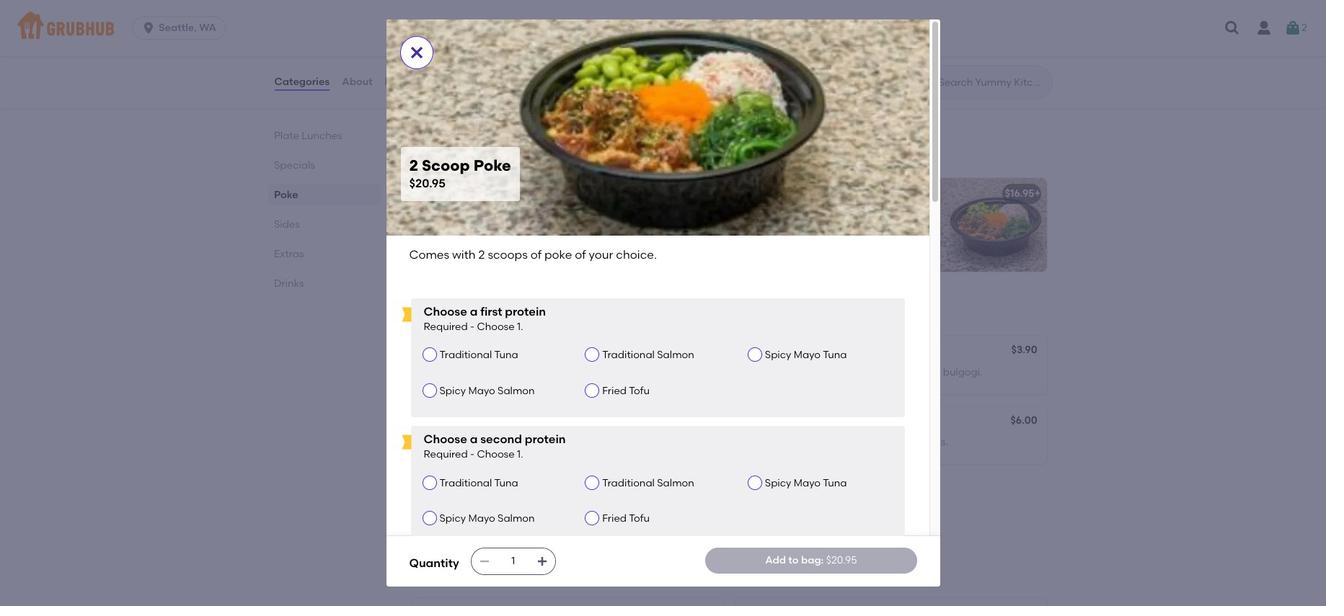 Task type: locate. For each thing, give the bounding box(es) containing it.
scoop right side
[[445, 416, 477, 428]]

1 - from the top
[[470, 321, 475, 333]]

1 vertical spatial fried tofu
[[603, 513, 650, 525]]

pork up "input item quantity" number field
[[488, 507, 510, 519]]

2 fried tofu from the top
[[603, 513, 650, 525]]

1.
[[517, 321, 523, 333], [517, 449, 523, 461]]

poke down an
[[463, 188, 487, 200]]

2 a from the top
[[470, 433, 478, 447]]

2
[[1302, 22, 1308, 34], [409, 157, 418, 175], [421, 188, 427, 200], [481, 208, 487, 220], [479, 248, 485, 262], [744, 437, 750, 449]]

$6.00 for 2 pieces of fried pork and veggie egg rolls.
[[1011, 415, 1038, 427]]

spicy mayo salmon for second
[[440, 513, 535, 525]]

2 tofu from the top
[[629, 513, 650, 525]]

dumplings
[[816, 366, 868, 378]]

1 vertical spatial 4
[[421, 507, 427, 519]]

svg image inside 2 button
[[1285, 19, 1302, 37]]

svg image
[[1224, 19, 1242, 37], [1285, 19, 1302, 37], [141, 21, 156, 35], [479, 556, 490, 568], [537, 556, 548, 568]]

0 horizontal spatial fried
[[464, 507, 486, 519]]

plate lunches
[[274, 130, 342, 142]]

0 vertical spatial tofu
[[629, 385, 650, 397]]

$20.95 for 2
[[409, 177, 446, 191]]

comes with 2 scoops of poke of your choice. up first
[[409, 248, 657, 262]]

scoops down additional
[[489, 208, 524, 220]]

poke inside '2 scoop poke $20.95'
[[474, 157, 511, 175]]

choice. inside comes with 1 scoop of poke of your choice.
[[744, 223, 780, 235]]

0 vertical spatial 1.
[[517, 321, 523, 333]]

+ for $20.95
[[712, 188, 718, 200]]

house fried rice
[[421, 35, 504, 48]]

required down raw
[[424, 449, 468, 461]]

mandu
[[784, 346, 819, 358]]

korean fried chicken special image
[[939, 0, 1047, 14]]

0 vertical spatial 4
[[744, 366, 750, 378]]

- for second
[[470, 449, 475, 461]]

poke
[[409, 129, 447, 147], [474, 157, 511, 175], [463, 188, 487, 200], [785, 188, 809, 200], [274, 189, 298, 201], [479, 416, 503, 428]]

comes with 2 scoops of poke of your choice. down 2 scoop poke
[[421, 208, 598, 235]]

1 vertical spatial protein
[[505, 305, 546, 319]]

0 vertical spatial traditional salmon
[[603, 349, 695, 362]]

1 a from the top
[[470, 305, 478, 319]]

comes inside comes with 1 scoop of poke of your choice.
[[744, 208, 779, 220]]

tempura right "shrimp"
[[873, 56, 915, 68]]

traditional tuna
[[440, 349, 519, 362], [440, 477, 519, 490]]

1 vertical spatial 1.
[[517, 449, 523, 461]]

1 inside comes with 1 scoop of poke of your choice.
[[804, 208, 808, 220]]

charge.
[[524, 149, 556, 159]]

pork down dumplings
[[823, 437, 845, 449]]

poke for 1 scoop poke
[[785, 188, 809, 200]]

0 horizontal spatial tempura
[[873, 56, 915, 68]]

1 vertical spatial required
[[424, 449, 468, 461]]

1 vertical spatial traditional salmon
[[603, 477, 695, 490]]

spicy mayo salmon
[[440, 385, 535, 397], [440, 513, 535, 525]]

of inside the fried rice with your choice of protein and peas, carrots, and onions.
[[551, 56, 560, 68]]

categories
[[275, 76, 330, 88]]

with
[[469, 56, 489, 68], [918, 56, 938, 68], [458, 208, 479, 220], [781, 208, 802, 220], [452, 248, 476, 262], [896, 366, 916, 378]]

veggie
[[870, 437, 903, 449], [535, 507, 567, 519]]

1 vertical spatial pork
[[488, 507, 510, 519]]

0 vertical spatial traditional tuna
[[440, 349, 519, 362]]

fried tofu for choose a second protein
[[603, 513, 650, 525]]

traditional up "dumplings."
[[603, 477, 655, 490]]

comes
[[421, 208, 456, 220], [744, 208, 779, 220], [409, 248, 450, 262]]

protein inside choose a second protein required - choose 1.
[[525, 433, 566, 447]]

with inside comes with 1 scoop of poke of your choice.
[[781, 208, 802, 220]]

1 required from the top
[[424, 321, 468, 333]]

pieces right 6 at the right of page
[[802, 56, 834, 68]]

1. down cut in the left of the page
[[517, 449, 523, 461]]

- inside choose a first protein required - choose 1.
[[470, 321, 475, 333]]

side
[[421, 416, 443, 428]]

2 spicy mayo salmon from the top
[[440, 513, 535, 525]]

traditional tuna for second
[[440, 477, 519, 490]]

traditional up spam
[[440, 349, 492, 362]]

scoop down sides
[[429, 188, 461, 200]]

poke
[[539, 208, 563, 220], [855, 208, 879, 220], [545, 248, 572, 262]]

1 horizontal spatial choice.
[[616, 248, 657, 262]]

2 horizontal spatial $20.95
[[827, 555, 857, 567]]

sauce.
[[986, 56, 1018, 68]]

egg
[[905, 437, 924, 449]]

tofu right "dumplings."
[[629, 513, 650, 525]]

spicy mayo salmon for first
[[440, 385, 535, 397]]

1 horizontal spatial add
[[766, 555, 786, 567]]

and down svg image
[[421, 70, 440, 83]]

spicy mayo tuna up dumplings
[[765, 349, 847, 362]]

$15.50 +
[[680, 34, 717, 46]]

$16.95 +
[[1006, 188, 1041, 200]]

1 horizontal spatial veggie
[[870, 437, 903, 449]]

poke up second on the bottom left
[[479, 416, 503, 428]]

Input item quantity number field
[[498, 549, 529, 575]]

pieces down gyoza
[[429, 507, 461, 519]]

0 horizontal spatial $3.90
[[689, 344, 715, 357]]

traditional up "in"
[[603, 349, 655, 362]]

traditional down choose a second protein required - choose 1.
[[440, 477, 492, 490]]

2 horizontal spatial choice.
[[744, 223, 780, 235]]

0 vertical spatial rice
[[448, 56, 466, 68]]

0 horizontal spatial $20.95
[[409, 177, 446, 191]]

1. inside choose a second protein required - choose 1.
[[517, 449, 523, 461]]

reviews button
[[384, 56, 426, 108]]

a for second
[[470, 433, 478, 447]]

choice. for 1
[[744, 223, 780, 235]]

1 vertical spatial extras
[[409, 565, 457, 583]]

0 vertical spatial veggie
[[870, 437, 903, 449]]

4 pieces. fried dumplings filled with beef bulgogi.
[[744, 366, 983, 378]]

bag:
[[801, 555, 824, 567]]

tofu for choose a first protein
[[629, 385, 650, 397]]

and left peas,
[[600, 56, 620, 68]]

1 horizontal spatial pork
[[823, 437, 845, 449]]

special
[[828, 35, 865, 48]]

2 inside 2 button
[[1302, 22, 1308, 34]]

rice
[[448, 56, 466, 68], [550, 366, 569, 378]]

1 horizontal spatial $3.90
[[1012, 344, 1038, 357]]

1 vertical spatial traditional tuna
[[440, 477, 519, 490]]

wrapped
[[571, 366, 615, 378]]

sides up drinks
[[274, 219, 300, 231]]

1 $3.90 from the left
[[689, 344, 715, 357]]

1. inside choose a first protein required - choose 1.
[[517, 321, 523, 333]]

scoop inside '2 scoop poke $20.95'
[[422, 157, 470, 175]]

pieces down side scoop poke at the bottom left
[[445, 437, 477, 449]]

tuna up dumplings
[[823, 349, 847, 362]]

choose a second protein required - choose 1.
[[424, 433, 566, 461]]

2 traditional tuna from the top
[[440, 477, 519, 490]]

1 right $20.95 +
[[744, 188, 748, 200]]

1 vertical spatial spicy mayo tuna
[[765, 477, 847, 490]]

2 for 2
[[1302, 22, 1308, 34]]

- down raw pieces of tuna cut into cubes.
[[470, 449, 475, 461]]

pieces down egg rolls
[[752, 437, 784, 449]]

1 spicy mayo salmon from the top
[[440, 385, 535, 397]]

0 vertical spatial sides
[[274, 219, 300, 231]]

2 inside '2 scoop poke $20.95'
[[409, 157, 418, 175]]

pieces for 2 pieces of fried pork and veggie egg rolls.
[[752, 437, 784, 449]]

0 horizontal spatial 4
[[421, 507, 427, 519]]

1 vertical spatial spicy mayo salmon
[[440, 513, 535, 525]]

fried tofu for choose a first protein
[[603, 385, 650, 397]]

spicy mayo salmon down on
[[440, 385, 535, 397]]

wa
[[199, 22, 216, 34]]

scoop for 1 scoop poke
[[751, 188, 782, 200]]

1 scoop poke
[[744, 188, 809, 200]]

$20.95 inside '2 scoop poke $20.95'
[[409, 177, 446, 191]]

traditional
[[440, 349, 492, 362], [603, 349, 655, 362], [440, 477, 492, 490], [603, 477, 655, 490]]

2 scoop poke image
[[616, 178, 724, 272]]

poke up comes with 1 scoop of poke of your choice.
[[785, 188, 809, 200]]

spicy down gyoza
[[440, 513, 466, 525]]

main navigation navigation
[[0, 0, 1327, 56]]

bulgogi.
[[943, 366, 983, 378]]

categories button
[[274, 56, 331, 108]]

$6.00 for raw pieces of tuna cut into cubes.
[[688, 415, 715, 427]]

scoop right $20.95 +
[[751, 188, 782, 200]]

0 vertical spatial add
[[409, 149, 427, 159]]

0 vertical spatial spicy mayo tuna
[[765, 349, 847, 362]]

poke up sides
[[409, 129, 447, 147]]

mayo
[[794, 349, 821, 362], [469, 385, 495, 397], [794, 477, 821, 490], [469, 513, 495, 525]]

1. for second
[[517, 449, 523, 461]]

fried
[[799, 437, 821, 449], [464, 507, 486, 519]]

2 traditional salmon from the top
[[603, 477, 695, 490]]

1 horizontal spatial tempura
[[941, 56, 983, 68]]

raw
[[421, 437, 442, 449]]

Search Yummy Kitchen search field
[[938, 76, 1048, 89]]

fried
[[454, 35, 480, 48], [421, 56, 445, 68], [789, 366, 814, 378], [603, 385, 627, 397], [603, 513, 627, 525]]

sides
[[274, 219, 300, 231], [409, 302, 450, 321]]

0 horizontal spatial rice
[[448, 56, 466, 68]]

1 vertical spatial -
[[470, 449, 475, 461]]

protein right choice
[[563, 56, 598, 68]]

poke for side scoop poke
[[479, 416, 503, 428]]

1 horizontal spatial 4
[[744, 366, 750, 378]]

tofu down nori.
[[629, 385, 650, 397]]

pieces
[[802, 56, 834, 68], [445, 437, 477, 449], [752, 437, 784, 449], [429, 507, 461, 519]]

scoops up first
[[488, 248, 528, 262]]

0 vertical spatial spicy mayo salmon
[[440, 385, 535, 397]]

0 vertical spatial a
[[470, 305, 478, 319]]

poke inside poke add sides for an additional charge.
[[409, 129, 447, 147]]

1 horizontal spatial $20.95
[[680, 188, 712, 200]]

0 vertical spatial 1
[[744, 188, 748, 200]]

tofu
[[629, 385, 650, 397], [629, 513, 650, 525]]

0 horizontal spatial veggie
[[535, 507, 567, 519]]

1 tofu from the top
[[629, 385, 650, 397]]

1 fried tofu from the top
[[603, 385, 650, 397]]

pork
[[823, 437, 845, 449], [488, 507, 510, 519]]

spicy mayo salmon up "input item quantity" number field
[[440, 513, 535, 525]]

protein inside choose a first protein required - choose 1.
[[505, 305, 546, 319]]

a down side scoop poke at the bottom left
[[470, 433, 478, 447]]

2 $6.00 from the left
[[1011, 415, 1038, 427]]

1 vertical spatial comes with 2 scoops of poke of your choice.
[[409, 248, 657, 262]]

0 vertical spatial pork
[[823, 437, 845, 449]]

1 horizontal spatial sides
[[409, 302, 450, 321]]

1 vertical spatial rice
[[550, 366, 569, 378]]

sides up spam
[[409, 302, 450, 321]]

spam
[[455, 366, 483, 378]]

svg image inside seattle, wa button
[[141, 21, 156, 35]]

2 1. from the top
[[517, 449, 523, 461]]

traditional tuna down choose a second protein required - choose 1.
[[440, 477, 519, 490]]

1 horizontal spatial $6.00
[[1011, 415, 1038, 427]]

0 vertical spatial -
[[470, 321, 475, 333]]

poke for 2 scoop poke $20.95
[[474, 157, 511, 175]]

- for first
[[470, 321, 475, 333]]

rice inside the fried rice with your choice of protein and peas, carrots, and onions.
[[448, 56, 466, 68]]

1 horizontal spatial extras
[[409, 565, 457, 583]]

1 horizontal spatial fried
[[799, 437, 821, 449]]

poke right for
[[474, 157, 511, 175]]

1. for first
[[517, 321, 523, 333]]

required up spam musubi
[[424, 321, 468, 333]]

required inside choose a second protein required - choose 1.
[[424, 449, 468, 461]]

0 horizontal spatial $6.00
[[688, 415, 715, 427]]

protein right tuna
[[525, 433, 566, 447]]

traditional salmon for choose a second protein
[[603, 477, 695, 490]]

poke for 2 scoop poke
[[539, 208, 563, 220]]

$16.95
[[1006, 188, 1035, 200]]

tuna
[[495, 349, 519, 362], [823, 349, 847, 362], [495, 477, 519, 490], [823, 477, 847, 490]]

choose down first
[[477, 321, 515, 333]]

1 vertical spatial 1
[[804, 208, 808, 220]]

1 vertical spatial add
[[766, 555, 786, 567]]

tempura up the search yummy kitchen search field on the top of the page
[[941, 56, 983, 68]]

1. up seasoned
[[517, 321, 523, 333]]

- up musubi
[[470, 321, 475, 333]]

$20.95 +
[[680, 188, 718, 200]]

-
[[470, 321, 475, 333], [470, 449, 475, 461]]

2 vertical spatial protein
[[525, 433, 566, 447]]

poke inside comes with 1 scoop of poke of your choice.
[[855, 208, 879, 220]]

0 horizontal spatial add
[[409, 149, 427, 159]]

traditional tuna up spam
[[440, 349, 519, 362]]

1 1. from the top
[[517, 321, 523, 333]]

add to bag: $20.95
[[766, 555, 857, 567]]

1 spicy mayo tuna from the top
[[765, 349, 847, 362]]

2 spicy mayo tuna from the top
[[765, 477, 847, 490]]

dumplings.
[[570, 507, 624, 519]]

add left to
[[766, 555, 786, 567]]

fried rice with your choice of protein and peas, carrots, and onions.
[[421, 56, 689, 83]]

0 vertical spatial extras
[[274, 248, 304, 260]]

choose
[[424, 305, 467, 319], [477, 321, 515, 333], [424, 433, 467, 447], [477, 449, 515, 461]]

4 down gyoza
[[421, 507, 427, 519]]

veggie left "dumplings."
[[535, 507, 567, 519]]

4
[[744, 366, 750, 378], [421, 507, 427, 519]]

0 vertical spatial required
[[424, 321, 468, 333]]

spicy mayo tuna down the 2 pieces of fried pork and veggie egg rolls.
[[765, 477, 847, 490]]

0 vertical spatial fried tofu
[[603, 385, 650, 397]]

0 vertical spatial protein
[[563, 56, 598, 68]]

4 left 'pieces.'
[[744, 366, 750, 378]]

second
[[481, 433, 522, 447]]

2 required from the top
[[424, 449, 468, 461]]

add left sides
[[409, 149, 427, 159]]

a left first
[[470, 305, 478, 319]]

tuna up on
[[495, 349, 519, 362]]

rice
[[482, 35, 504, 48]]

spicy mayo tuna
[[765, 349, 847, 362], [765, 477, 847, 490]]

spicy down grilled
[[440, 385, 466, 397]]

scoops
[[489, 208, 524, 220], [488, 248, 528, 262]]

1 vertical spatial a
[[470, 433, 478, 447]]

reviews
[[385, 76, 425, 88]]

scoop up 2 scoop poke
[[422, 157, 470, 175]]

0 horizontal spatial choice.
[[421, 223, 457, 235]]

- inside choose a second protein required - choose 1.
[[470, 449, 475, 461]]

pieces for 4 pieces fried pork and veggie dumplings.
[[429, 507, 461, 519]]

rice up onions.
[[448, 56, 466, 68]]

1 left "scoop" at the right of page
[[804, 208, 808, 220]]

2 scoop poke
[[421, 188, 487, 200]]

comes with 1 scoop of poke of your choice.
[[744, 208, 915, 235]]

1 traditional salmon from the top
[[603, 349, 695, 362]]

2 - from the top
[[470, 449, 475, 461]]

about
[[342, 76, 373, 88]]

$20.95 for add
[[827, 555, 857, 567]]

a inside choose a second protein required - choose 1.
[[470, 433, 478, 447]]

tuna
[[491, 437, 514, 449]]

traditional salmon up "dumplings."
[[603, 477, 695, 490]]

2 tempura from the left
[[941, 56, 983, 68]]

and left egg
[[848, 437, 867, 449]]

traditional salmon up nori.
[[603, 349, 695, 362]]

tuna down the 2 pieces of fried pork and veggie egg rolls.
[[823, 477, 847, 490]]

1 vertical spatial sides
[[409, 302, 450, 321]]

1 $6.00 from the left
[[688, 415, 715, 427]]

veggie left egg
[[870, 437, 903, 449]]

scoop
[[422, 157, 470, 175], [429, 188, 461, 200], [751, 188, 782, 200], [445, 416, 477, 428]]

0 horizontal spatial sides
[[274, 219, 300, 231]]

required for choose a first protein
[[424, 321, 468, 333]]

and
[[600, 56, 620, 68], [421, 70, 440, 83], [848, 437, 867, 449], [513, 507, 532, 519]]

rice left the wrapped on the left of the page
[[550, 366, 569, 378]]

+
[[711, 34, 717, 46], [712, 188, 718, 200], [1035, 188, 1041, 200]]

protein
[[563, 56, 598, 68], [505, 305, 546, 319], [525, 433, 566, 447]]

1 vertical spatial tofu
[[629, 513, 650, 525]]

shrimp
[[837, 56, 870, 68]]

$3.90 for nori.
[[689, 344, 715, 357]]

1 traditional tuna from the top
[[440, 349, 519, 362]]

2 $3.90 from the left
[[1012, 344, 1038, 357]]

$6.00
[[688, 415, 715, 427], [1011, 415, 1038, 427]]

spicy
[[765, 349, 792, 362], [440, 385, 466, 397], [765, 477, 792, 490], [440, 513, 466, 525]]

add inside poke add sides for an additional charge.
[[409, 149, 427, 159]]

of
[[551, 56, 560, 68], [526, 208, 536, 220], [565, 208, 575, 220], [843, 208, 853, 220], [882, 208, 891, 220], [531, 248, 542, 262], [575, 248, 586, 262], [479, 437, 489, 449], [787, 437, 796, 449]]

4 pieces fried pork and veggie dumplings.
[[421, 507, 624, 519]]

1 horizontal spatial 1
[[804, 208, 808, 220]]

protein right first
[[505, 305, 546, 319]]

a inside choose a first protein required - choose 1.
[[470, 305, 478, 319]]

required inside choose a first protein required - choose 1.
[[424, 321, 468, 333]]



Task type: describe. For each thing, give the bounding box(es) containing it.
2 for 2 pieces of fried pork and veggie egg rolls.
[[744, 437, 750, 449]]

scoop for 2 scoop poke $20.95
[[422, 157, 470, 175]]

$15.50
[[680, 34, 711, 46]]

2 pieces of fried pork and veggie egg rolls.
[[744, 437, 949, 449]]

shrimp tempura special
[[744, 35, 865, 48]]

$12.00
[[1007, 34, 1038, 46]]

pieces.
[[752, 366, 787, 378]]

gyoza
[[421, 487, 452, 499]]

carte
[[765, 56, 792, 68]]

on
[[486, 366, 498, 378]]

additional
[[479, 149, 522, 159]]

tempura
[[781, 35, 825, 48]]

choose down tuna
[[477, 449, 515, 461]]

a for first
[[470, 305, 478, 319]]

shrimp
[[744, 35, 779, 48]]

svg image
[[408, 44, 425, 61]]

choose up spam musubi
[[424, 305, 467, 319]]

house
[[421, 35, 452, 48]]

quantity
[[409, 557, 459, 571]]

rolls.
[[927, 437, 949, 449]]

onions.
[[443, 70, 477, 83]]

+ for $15.50
[[711, 34, 717, 46]]

1 scoop poke image
[[939, 178, 1047, 272]]

seattle, wa button
[[132, 17, 232, 40]]

to
[[789, 555, 799, 567]]

with inside the fried rice with your choice of protein and peas, carrots, and onions.
[[469, 56, 489, 68]]

choice. for 2
[[421, 223, 457, 235]]

2 scoop poke $20.95
[[409, 157, 511, 191]]

0 vertical spatial comes with 2 scoops of poke of your choice.
[[421, 208, 598, 235]]

+ for $16.95
[[1035, 188, 1041, 200]]

plate
[[274, 130, 299, 142]]

2 for 2 scoop poke
[[421, 188, 427, 200]]

2 button
[[1285, 15, 1308, 41]]

traditional tuna for first
[[440, 349, 519, 362]]

cubes.
[[556, 437, 588, 449]]

choose a first protein required - choose 1.
[[424, 305, 546, 333]]

0 horizontal spatial 1
[[744, 188, 748, 200]]

tofu for choose a second protein
[[629, 513, 650, 525]]

spam musubi
[[421, 346, 488, 358]]

into
[[535, 437, 553, 449]]

scoop
[[810, 208, 841, 220]]

4 for 4 pieces fried pork and veggie dumplings.
[[421, 507, 427, 519]]

your inside comes with 1 scoop of poke of your choice.
[[894, 208, 915, 220]]

beef
[[919, 366, 941, 378]]

0 horizontal spatial pork
[[488, 507, 510, 519]]

2 for 2 scoop poke $20.95
[[409, 157, 418, 175]]

0 vertical spatial scoops
[[489, 208, 524, 220]]

musubi
[[452, 346, 488, 358]]

spam
[[421, 346, 450, 358]]

for
[[452, 149, 464, 159]]

lunches
[[301, 130, 342, 142]]

grilled spam on seasoned rice wrapped in nori.
[[421, 366, 650, 378]]

1 vertical spatial scoops
[[488, 248, 528, 262]]

1 tempura from the left
[[873, 56, 915, 68]]

specials
[[274, 159, 315, 172]]

spicy mayo tuna for choose a second protein
[[765, 477, 847, 490]]

an
[[466, 149, 477, 159]]

required for choose a second protein
[[424, 449, 468, 461]]

bulgogi
[[744, 346, 782, 358]]

protein inside the fried rice with your choice of protein and peas, carrots, and onions.
[[563, 56, 598, 68]]

a
[[744, 56, 751, 68]]

1 horizontal spatial rice
[[550, 366, 569, 378]]

carrots,
[[651, 56, 689, 68]]

$4.50
[[688, 485, 715, 497]]

seattle, wa
[[159, 22, 216, 34]]

your inside the fried rice with your choice of protein and peas, carrots, and onions.
[[491, 56, 513, 68]]

pieces for raw pieces of tuna cut into cubes.
[[445, 437, 477, 449]]

$3.90 for bulgogi.
[[1012, 344, 1038, 357]]

comes for 2
[[421, 208, 456, 220]]

first
[[481, 305, 502, 319]]

poke for 2 scoop poke
[[463, 188, 487, 200]]

spicy down rolls
[[765, 477, 792, 490]]

1 vertical spatial veggie
[[535, 507, 567, 519]]

choice
[[515, 56, 548, 68]]

a la carte 6 pieces shrimp tempura with tempura sauce.
[[744, 56, 1018, 68]]

raw pieces of tuna cut into cubes.
[[421, 437, 588, 449]]

drinks
[[274, 278, 304, 290]]

seattle,
[[159, 22, 197, 34]]

egg
[[744, 416, 763, 428]]

rolls
[[766, 416, 789, 428]]

comes for 1
[[744, 208, 779, 220]]

protein for choose a first protein
[[505, 305, 546, 319]]

protein for choose a second protein
[[525, 433, 566, 447]]

la
[[754, 56, 763, 68]]

in
[[618, 366, 626, 378]]

0 horizontal spatial extras
[[274, 248, 304, 260]]

tuna up 4 pieces fried pork and veggie dumplings.
[[495, 477, 519, 490]]

scoop for side scoop poke
[[445, 416, 477, 428]]

seasoned
[[501, 366, 548, 378]]

cut
[[516, 437, 532, 449]]

peas,
[[622, 56, 649, 68]]

fried inside the fried rice with your choice of protein and peas, carrots, and onions.
[[421, 56, 445, 68]]

6
[[794, 56, 800, 68]]

4 for 4 pieces. fried dumplings filled with beef bulgogi.
[[744, 366, 750, 378]]

search icon image
[[916, 74, 933, 91]]

egg rolls
[[744, 416, 789, 428]]

1 vertical spatial fried
[[464, 507, 486, 519]]

traditional salmon for choose a first protein
[[603, 349, 695, 362]]

sides
[[429, 149, 450, 159]]

scoop for 2 scoop poke
[[429, 188, 461, 200]]

spicy mayo tuna for choose a first protein
[[765, 349, 847, 362]]

nori.
[[629, 366, 650, 378]]

poke for 1 scoop poke
[[855, 208, 879, 220]]

grilled
[[421, 366, 453, 378]]

2 inside comes with 2 scoops of poke of your choice.
[[481, 208, 487, 220]]

poke add sides for an additional charge.
[[409, 129, 556, 159]]

side scoop poke
[[421, 416, 503, 428]]

bulgogi mandu
[[744, 346, 819, 358]]

and up "input item quantity" number field
[[513, 507, 532, 519]]

0 vertical spatial fried
[[799, 437, 821, 449]]

poke down the specials
[[274, 189, 298, 201]]

filled
[[870, 366, 894, 378]]

about button
[[341, 56, 373, 108]]

choose down side
[[424, 433, 467, 447]]

spicy up 'pieces.'
[[765, 349, 792, 362]]



Task type: vqa. For each thing, say whether or not it's contained in the screenshot.
the middle the protein
yes



